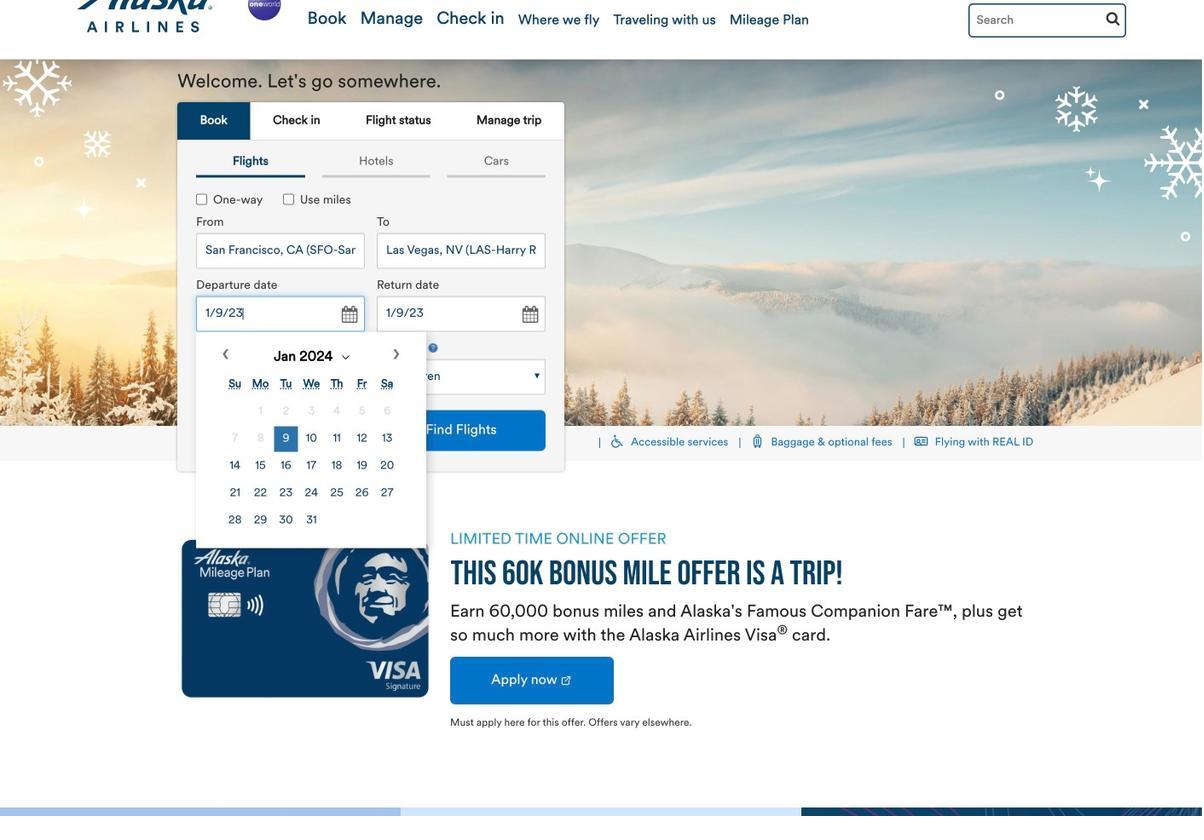 Task type: describe. For each thing, give the bounding box(es) containing it.
this 60k bonus mile offer is a trip. image
[[450, 560, 842, 594]]

header nav bar navigation
[[0, 0, 1202, 72]]

1 vertical spatial tab list
[[188, 149, 554, 178]]

search button image
[[1106, 11, 1121, 26]]

4 row from the top
[[223, 481, 399, 507]]

Search text field
[[969, 3, 1126, 38]]

visa card element
[[177, 530, 433, 709]]

1 open datepicker image from the left
[[337, 303, 361, 327]]



Task type: vqa. For each thing, say whether or not it's contained in the screenshot.
submit
no



Task type: locate. For each thing, give the bounding box(es) containing it.
None checkbox
[[196, 194, 207, 205], [283, 194, 294, 205], [196, 194, 207, 205], [283, 194, 294, 205]]

snow covered mountains and evergreen trees at dusk element
[[0, 60, 1202, 426]]

oneworld logo image
[[245, 0, 284, 24]]

0 horizontal spatial open datepicker image
[[337, 303, 361, 327]]

tab list
[[177, 102, 565, 141], [188, 149, 554, 178]]

2 row from the top
[[223, 427, 399, 452]]

2 open datepicker image from the left
[[518, 303, 541, 327]]

grid
[[222, 370, 401, 536]]

1 row from the top
[[223, 399, 399, 425]]

alaska airlines logo image
[[76, 0, 215, 33]]

cell
[[249, 399, 273, 425], [274, 399, 298, 425], [300, 399, 324, 425], [325, 399, 349, 425], [350, 399, 374, 425], [376, 399, 399, 425], [223, 427, 247, 452], [249, 427, 273, 452], [274, 427, 298, 452], [300, 427, 324, 452], [325, 427, 349, 452], [350, 427, 374, 452], [376, 427, 399, 452], [223, 454, 247, 480], [249, 454, 273, 480], [274, 454, 298, 480], [300, 454, 324, 480], [325, 454, 349, 480], [350, 454, 374, 480], [376, 454, 399, 480], [223, 481, 247, 507], [249, 481, 273, 507], [274, 481, 298, 507], [300, 481, 324, 507], [325, 481, 349, 507], [350, 481, 374, 507], [376, 481, 399, 507], [223, 509, 247, 534], [249, 509, 273, 534], [274, 509, 298, 534], [300, 509, 324, 534]]

1 horizontal spatial open datepicker image
[[518, 303, 541, 327]]

None text field
[[196, 233, 365, 269], [377, 233, 546, 269], [377, 296, 546, 332], [196, 233, 365, 269], [377, 233, 546, 269], [377, 296, 546, 332]]

3 row from the top
[[223, 454, 399, 480]]

None text field
[[196, 296, 365, 332]]

row
[[223, 399, 399, 425], [223, 427, 399, 452], [223, 454, 399, 480], [223, 481, 399, 507], [223, 509, 399, 534]]

form
[[183, 173, 552, 549]]

5 row from the top
[[223, 509, 399, 534]]

open datepicker image
[[337, 303, 361, 327], [518, 303, 541, 327]]

0 vertical spatial tab list
[[177, 102, 565, 141]]



